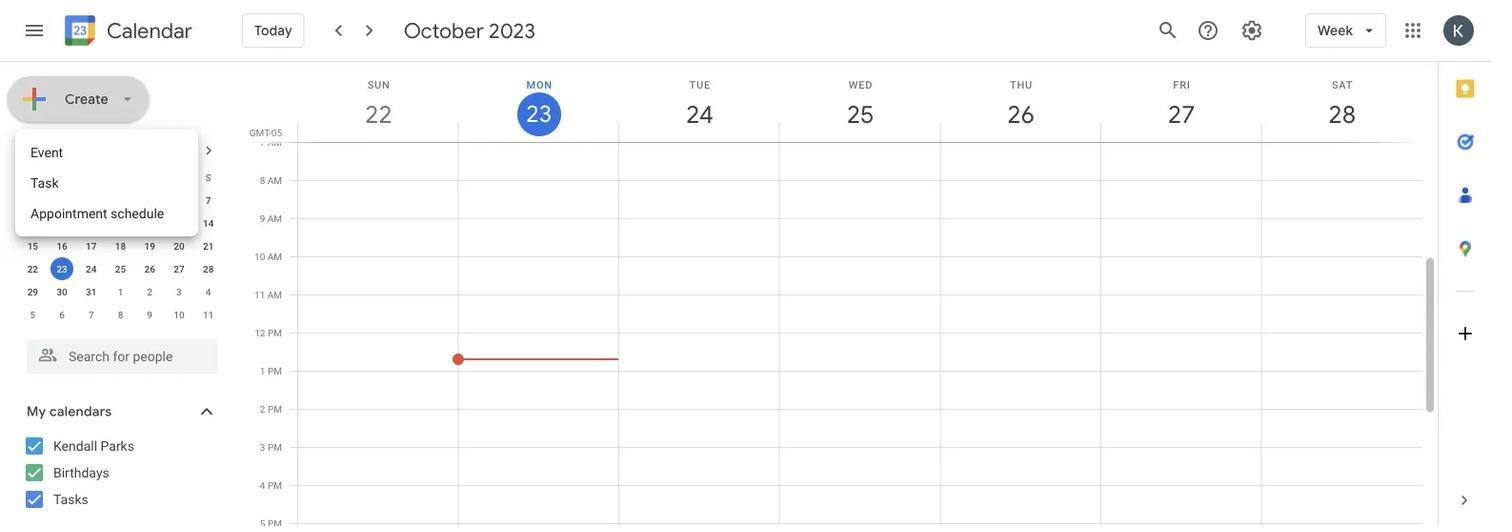 Task type: describe. For each thing, give the bounding box(es) containing it.
25 inside the wed 25
[[846, 99, 873, 130]]

1 horizontal spatial october
[[404, 17, 484, 44]]

fri
[[1174, 79, 1191, 91]]

8 am
[[260, 174, 282, 186]]

26 inside row
[[144, 263, 155, 275]]

20
[[174, 240, 185, 252]]

12 for 12
[[144, 217, 155, 229]]

23 column header
[[458, 62, 620, 142]]

2 pm
[[260, 403, 282, 415]]

november 4 element
[[197, 280, 220, 303]]

sun
[[368, 79, 391, 91]]

16 element
[[51, 235, 73, 257]]

7 for november 7 element
[[89, 309, 94, 320]]

gmt-05
[[250, 127, 282, 138]]

23 link
[[518, 92, 561, 136]]

sat
[[1333, 79, 1354, 91]]

november 3 element
[[168, 280, 191, 303]]

23 inside the mon 23
[[525, 99, 551, 129]]

pm for 12 pm
[[268, 327, 282, 338]]

9 for 9 am
[[260, 213, 265, 224]]

today button
[[242, 8, 305, 53]]

2 for 2 pm
[[260, 403, 265, 415]]

pm for 2 pm
[[268, 403, 282, 415]]

schedule
[[111, 205, 164, 221]]

29 element
[[21, 280, 44, 303]]

24 link
[[678, 92, 722, 136]]

3 element
[[80, 189, 103, 212]]

7 am
[[260, 136, 282, 148]]

22 element
[[21, 257, 44, 280]]

november 2 element
[[138, 280, 161, 303]]

november 10 element
[[168, 303, 191, 326]]

my calendars list
[[4, 431, 236, 515]]

create button
[[8, 76, 149, 122]]

row containing s
[[18, 166, 223, 189]]

my
[[27, 403, 46, 420]]

november 8 element
[[109, 303, 132, 326]]

row containing 5
[[18, 303, 223, 326]]

thu
[[1010, 79, 1033, 91]]

27 element
[[168, 257, 191, 280]]

1 for 1 pm
[[260, 365, 265, 377]]

november 6 element
[[51, 303, 73, 326]]

10 for november 10 "element"
[[174, 309, 185, 320]]

24 inside 24 element
[[86, 263, 97, 275]]

0 horizontal spatial 2023
[[84, 142, 116, 159]]

25 column header
[[780, 62, 941, 142]]

23 cell
[[47, 257, 77, 280]]

2 s from the left
[[206, 172, 211, 183]]

8 for november 8 element
[[118, 309, 123, 320]]

event
[[31, 144, 63, 160]]

row containing 8
[[18, 212, 223, 235]]

22 column header
[[297, 62, 459, 142]]

10 for 10 "element"
[[86, 217, 97, 229]]

12 for 12 pm
[[255, 327, 265, 338]]

31
[[86, 286, 97, 297]]

appointment schedule
[[31, 205, 164, 221]]

Search for people text field
[[38, 339, 206, 374]]

0 vertical spatial 1
[[30, 194, 35, 206]]

19
[[144, 240, 155, 252]]

today
[[255, 22, 292, 39]]

25 element
[[109, 257, 132, 280]]

11 for 11 element
[[115, 217, 126, 229]]

15 element
[[21, 235, 44, 257]]

1 horizontal spatial october 2023
[[404, 17, 536, 44]]

parks
[[101, 438, 134, 454]]

row containing 1
[[18, 189, 223, 212]]

8 for 8 am
[[260, 174, 265, 186]]

1 pm
[[260, 365, 282, 377]]

0 horizontal spatial 2
[[59, 194, 65, 206]]

1 vertical spatial october 2023
[[27, 142, 116, 159]]

1 s from the left
[[30, 172, 36, 183]]

22 link
[[357, 92, 401, 136]]

3 for 3
[[176, 286, 182, 297]]

row group containing 1
[[18, 189, 223, 326]]

am for 11 am
[[268, 289, 282, 300]]

4 for 4 pm
[[260, 480, 265, 491]]

0 horizontal spatial 8
[[30, 217, 35, 229]]

calendars
[[49, 403, 112, 420]]

21
[[203, 240, 214, 252]]

30 element
[[51, 280, 73, 303]]

sat 28
[[1328, 79, 1355, 130]]

am for 8 am
[[268, 174, 282, 186]]

11 am
[[255, 289, 282, 300]]

kendall
[[53, 438, 97, 454]]

28 column header
[[1262, 62, 1423, 142]]

1 vertical spatial 7
[[206, 194, 211, 206]]

4 pm
[[260, 480, 282, 491]]

15
[[27, 240, 38, 252]]

3 for 3 pm
[[260, 441, 265, 453]]

11 for 11 am
[[255, 289, 265, 300]]

7 for 7 am
[[260, 136, 265, 148]]

25 inside 25 element
[[115, 263, 126, 275]]

mon
[[527, 79, 553, 91]]

31 element
[[80, 280, 103, 303]]

30
[[57, 286, 67, 297]]

5
[[30, 309, 35, 320]]

grid containing 22
[[244, 62, 1439, 527]]

22 inside 'element'
[[27, 263, 38, 275]]



Task type: locate. For each thing, give the bounding box(es) containing it.
1 horizontal spatial 2023
[[489, 17, 536, 44]]

wed
[[849, 79, 873, 91]]

0 horizontal spatial 23
[[57, 263, 67, 275]]

12
[[144, 217, 155, 229], [255, 327, 265, 338]]

8
[[260, 174, 265, 186], [30, 217, 35, 229], [118, 309, 123, 320]]

11 inside grid
[[255, 289, 265, 300]]

0 vertical spatial 2
[[59, 194, 65, 206]]

10 for 10 am
[[255, 251, 265, 262]]

0 vertical spatial 7
[[260, 136, 265, 148]]

28 down sat
[[1328, 99, 1355, 130]]

4 element
[[109, 189, 132, 212]]

25 link
[[839, 92, 883, 136]]

2 vertical spatial 11
[[203, 309, 214, 320]]

task
[[31, 175, 59, 191]]

24 down 17
[[86, 263, 97, 275]]

pm for 1 pm
[[268, 365, 282, 377]]

main drawer image
[[23, 19, 46, 42]]

pm for 4 pm
[[268, 480, 282, 491]]

26 element
[[138, 257, 161, 280]]

1 vertical spatial 22
[[27, 263, 38, 275]]

1 am from the top
[[268, 136, 282, 148]]

05
[[271, 127, 282, 138]]

s up 14
[[206, 172, 211, 183]]

s
[[30, 172, 36, 183], [206, 172, 211, 183]]

2 down m
[[59, 194, 65, 206]]

11 element
[[109, 212, 132, 235]]

6
[[59, 309, 65, 320]]

0 vertical spatial 25
[[846, 99, 873, 130]]

2 vertical spatial 7
[[89, 309, 94, 320]]

7 left 05
[[260, 136, 265, 148]]

2 horizontal spatial 9
[[260, 213, 265, 224]]

calendar heading
[[103, 18, 192, 44]]

4
[[206, 286, 211, 297], [260, 480, 265, 491]]

1 horizontal spatial 23
[[525, 99, 551, 129]]

26 column header
[[940, 62, 1102, 142]]

28 inside column header
[[1328, 99, 1355, 130]]

fri 27
[[1167, 79, 1195, 130]]

0 horizontal spatial s
[[30, 172, 36, 183]]

4 am from the top
[[268, 251, 282, 262]]

row
[[18, 166, 223, 189], [18, 189, 223, 212], [18, 212, 223, 235], [18, 235, 223, 257], [18, 257, 223, 280], [18, 280, 223, 303], [18, 303, 223, 326]]

0 horizontal spatial 11
[[115, 217, 126, 229]]

0 vertical spatial 27
[[1167, 99, 1195, 130]]

3 inside november 3 element
[[176, 286, 182, 297]]

11 for november 11 element
[[203, 309, 214, 320]]

5 am from the top
[[268, 289, 282, 300]]

tue 24
[[685, 79, 713, 130]]

18
[[115, 240, 126, 252]]

23 inside 23, today element
[[57, 263, 67, 275]]

grid
[[244, 62, 1439, 527]]

9 down november 2 element
[[147, 309, 153, 320]]

24 inside 24 column header
[[685, 99, 713, 130]]

am
[[268, 136, 282, 148], [268, 174, 282, 186], [268, 213, 282, 224], [268, 251, 282, 262], [268, 289, 282, 300]]

1 vertical spatial 26
[[144, 263, 155, 275]]

1 horizontal spatial 1
[[118, 286, 123, 297]]

2 row from the top
[[18, 189, 223, 212]]

27 down 20
[[174, 263, 185, 275]]

0 vertical spatial 24
[[685, 99, 713, 130]]

settings menu image
[[1241, 19, 1264, 42]]

0 horizontal spatial 25
[[115, 263, 126, 275]]

16
[[57, 240, 67, 252]]

1 vertical spatial 28
[[203, 263, 214, 275]]

7 down 31 element
[[89, 309, 94, 320]]

4 for 4
[[206, 286, 211, 297]]

1 horizontal spatial 7
[[206, 194, 211, 206]]

wed 25
[[846, 79, 873, 130]]

1 vertical spatial 10
[[255, 251, 265, 262]]

tasks
[[53, 491, 88, 507]]

0 vertical spatial 28
[[1328, 99, 1355, 130]]

am up 8 am
[[268, 136, 282, 148]]

3 am from the top
[[268, 213, 282, 224]]

0 horizontal spatial 12
[[144, 217, 155, 229]]

24 column header
[[619, 62, 781, 142]]

2 horizontal spatial 8
[[260, 174, 265, 186]]

pm down 3 pm on the left of page
[[268, 480, 282, 491]]

am for 9 am
[[268, 213, 282, 224]]

pm
[[268, 327, 282, 338], [268, 365, 282, 377], [268, 403, 282, 415], [268, 441, 282, 453], [268, 480, 282, 491]]

5 element
[[138, 189, 161, 212]]

27 inside "element"
[[174, 263, 185, 275]]

2 pm from the top
[[268, 365, 282, 377]]

27 link
[[1160, 92, 1204, 136]]

am up 9 am
[[268, 174, 282, 186]]

my calendars button
[[4, 397, 236, 427]]

0 vertical spatial 3
[[176, 286, 182, 297]]

27 inside column header
[[1167, 99, 1195, 130]]

0 horizontal spatial 4
[[206, 286, 211, 297]]

20 element
[[168, 235, 191, 257]]

2 horizontal spatial 7
[[260, 136, 265, 148]]

10 element
[[80, 212, 103, 235]]

4 up november 11 element
[[206, 286, 211, 297]]

1 horizontal spatial 22
[[364, 99, 391, 130]]

28 inside row
[[203, 263, 214, 275]]

4 row from the top
[[18, 235, 223, 257]]

0 vertical spatial 11
[[115, 217, 126, 229]]

10 inside grid
[[255, 251, 265, 262]]

0 vertical spatial 2023
[[489, 17, 536, 44]]

25 down wed
[[846, 99, 873, 130]]

pm up 4 pm
[[268, 441, 282, 453]]

4 pm from the top
[[268, 441, 282, 453]]

my calendars
[[27, 403, 112, 420]]

row containing 22
[[18, 257, 223, 280]]

3
[[176, 286, 182, 297], [260, 441, 265, 453]]

2 down "26" element
[[147, 286, 153, 297]]

1 horizontal spatial 28
[[1328, 99, 1355, 130]]

4 down 3 pm on the left of page
[[260, 480, 265, 491]]

2 am from the top
[[268, 174, 282, 186]]

1 vertical spatial 3
[[260, 441, 265, 453]]

pm up 3 pm on the left of page
[[268, 403, 282, 415]]

appointment
[[31, 205, 107, 221]]

2 up 3 pm on the left of page
[[260, 403, 265, 415]]

11
[[115, 217, 126, 229], [255, 289, 265, 300], [203, 309, 214, 320]]

1 vertical spatial 23
[[57, 263, 67, 275]]

12 inside grid
[[255, 327, 265, 338]]

0 horizontal spatial october
[[27, 142, 81, 159]]

am for 10 am
[[268, 251, 282, 262]]

1 down 12 pm
[[260, 365, 265, 377]]

0 vertical spatial 8
[[260, 174, 265, 186]]

22 inside "column header"
[[364, 99, 391, 130]]

12 down 11 am
[[255, 327, 265, 338]]

11 up 18
[[115, 217, 126, 229]]

0 vertical spatial 26
[[1007, 99, 1034, 130]]

1 horizontal spatial 8
[[118, 309, 123, 320]]

8 inside grid
[[260, 174, 265, 186]]

1 horizontal spatial 27
[[1167, 99, 1195, 130]]

24 down tue
[[685, 99, 713, 130]]

10
[[86, 217, 97, 229], [255, 251, 265, 262], [174, 309, 185, 320]]

1 vertical spatial 1
[[118, 286, 123, 297]]

2 vertical spatial 10
[[174, 309, 185, 320]]

0 horizontal spatial 9
[[59, 217, 65, 229]]

7 up the 14 element
[[206, 194, 211, 206]]

calendar element
[[61, 11, 192, 53]]

6 row from the top
[[18, 280, 223, 303]]

10 up 17
[[86, 217, 97, 229]]

0 vertical spatial october
[[404, 17, 484, 44]]

26 down 19
[[144, 263, 155, 275]]

17 element
[[80, 235, 103, 257]]

pm up "2 pm"
[[268, 365, 282, 377]]

sun 22
[[364, 79, 391, 130]]

23 down mon
[[525, 99, 551, 129]]

1 vertical spatial 25
[[115, 263, 126, 275]]

18 element
[[109, 235, 132, 257]]

1 horizontal spatial 26
[[1007, 99, 1034, 130]]

28 down 21
[[203, 263, 214, 275]]

1 vertical spatial 4
[[260, 480, 265, 491]]

cell
[[165, 212, 194, 235]]

1
[[30, 194, 35, 206], [118, 286, 123, 297], [260, 365, 265, 377]]

22 down 15
[[27, 263, 38, 275]]

14 element
[[197, 212, 220, 235]]

7 row from the top
[[18, 303, 223, 326]]

0 horizontal spatial 1
[[30, 194, 35, 206]]

am up 12 pm
[[268, 289, 282, 300]]

1 vertical spatial 2
[[147, 286, 153, 297]]

1 horizontal spatial 12
[[255, 327, 265, 338]]

calendar
[[107, 18, 192, 44]]

1 vertical spatial 11
[[255, 289, 265, 300]]

26 link
[[1000, 92, 1043, 136]]

week
[[1319, 22, 1354, 39]]

1 horizontal spatial 3
[[260, 441, 265, 453]]

1 down task
[[30, 194, 35, 206]]

27 down 'fri'
[[1167, 99, 1195, 130]]

2 for november 2 element
[[147, 286, 153, 297]]

5 pm from the top
[[268, 480, 282, 491]]

28 element
[[197, 257, 220, 280]]

8 inside november 8 element
[[118, 309, 123, 320]]

1 up november 8 element
[[118, 286, 123, 297]]

12 pm
[[255, 327, 282, 338]]

1 horizontal spatial 2
[[147, 286, 153, 297]]

november 1 element
[[109, 280, 132, 303]]

2
[[59, 194, 65, 206], [147, 286, 153, 297], [260, 403, 265, 415]]

11 down 10 am on the left top
[[255, 289, 265, 300]]

8 down november 1 element
[[118, 309, 123, 320]]

5 row from the top
[[18, 257, 223, 280]]

2 horizontal spatial 2
[[260, 403, 265, 415]]

3 pm
[[260, 441, 282, 453]]

19 element
[[138, 235, 161, 257]]

2023
[[489, 17, 536, 44], [84, 142, 116, 159]]

2 horizontal spatial 11
[[255, 289, 265, 300]]

2023 up 3 element
[[84, 142, 116, 159]]

november 9 element
[[138, 303, 161, 326]]

1 vertical spatial 12
[[255, 327, 265, 338]]

1 horizontal spatial 11
[[203, 309, 214, 320]]

0 vertical spatial october 2023
[[404, 17, 536, 44]]

2 horizontal spatial 1
[[260, 365, 265, 377]]

0 vertical spatial 22
[[364, 99, 391, 130]]

1 horizontal spatial 9
[[147, 309, 153, 320]]

9 up 10 am on the left top
[[260, 213, 265, 224]]

28 link
[[1321, 92, 1365, 136]]

7
[[260, 136, 265, 148], [206, 194, 211, 206], [89, 309, 94, 320]]

0 horizontal spatial 7
[[89, 309, 94, 320]]

3 up november 10 "element"
[[176, 286, 182, 297]]

november 7 element
[[80, 303, 103, 326]]

12 up 19
[[144, 217, 155, 229]]

november 11 element
[[197, 303, 220, 326]]

27 column header
[[1101, 62, 1263, 142]]

1 horizontal spatial 24
[[685, 99, 713, 130]]

3 up 4 pm
[[260, 441, 265, 453]]

1 horizontal spatial 25
[[846, 99, 873, 130]]

1 vertical spatial 24
[[86, 263, 97, 275]]

am down 8 am
[[268, 213, 282, 224]]

october 2023 up m
[[27, 142, 116, 159]]

0 horizontal spatial 22
[[27, 263, 38, 275]]

am down 9 am
[[268, 251, 282, 262]]

november 5 element
[[21, 303, 44, 326]]

25
[[846, 99, 873, 130], [115, 263, 126, 275]]

2 vertical spatial 2
[[260, 403, 265, 415]]

25 down 18
[[115, 263, 126, 275]]

row group
[[18, 189, 223, 326]]

0 horizontal spatial 10
[[86, 217, 97, 229]]

3 pm from the top
[[268, 403, 282, 415]]

3 row from the top
[[18, 212, 223, 235]]

thu 26
[[1007, 79, 1034, 130]]

10 am
[[255, 251, 282, 262]]

9 am
[[260, 213, 282, 224]]

8 up 9 am
[[260, 174, 265, 186]]

10 up 11 am
[[255, 251, 265, 262]]

0 horizontal spatial 24
[[86, 263, 97, 275]]

row containing 15
[[18, 235, 223, 257]]

1 for november 1 element
[[118, 286, 123, 297]]

1 vertical spatial october
[[27, 142, 81, 159]]

1 horizontal spatial 4
[[260, 480, 265, 491]]

1 vertical spatial 27
[[174, 263, 185, 275]]

24
[[685, 99, 713, 130], [86, 263, 97, 275]]

pm up 1 pm
[[268, 327, 282, 338]]

8 up 15 element
[[30, 217, 35, 229]]

0 horizontal spatial 26
[[144, 263, 155, 275]]

9 for november 9 element
[[147, 309, 153, 320]]

7 inside grid
[[260, 136, 265, 148]]

tab list
[[1440, 62, 1492, 474]]

10 down november 3 element
[[174, 309, 185, 320]]

1 inside grid
[[260, 365, 265, 377]]

4 inside row
[[206, 286, 211, 297]]

row containing 29
[[18, 280, 223, 303]]

0 horizontal spatial 28
[[203, 263, 214, 275]]

0 vertical spatial 12
[[144, 217, 155, 229]]

october 2023
[[404, 17, 536, 44], [27, 142, 116, 159]]

am for 7 am
[[268, 136, 282, 148]]

1 pm from the top
[[268, 327, 282, 338]]

22
[[364, 99, 391, 130], [27, 263, 38, 275]]

21 element
[[197, 235, 220, 257]]

gmt-
[[250, 127, 271, 138]]

9
[[260, 213, 265, 224], [59, 217, 65, 229], [147, 309, 153, 320]]

0 vertical spatial 23
[[525, 99, 551, 129]]

create
[[65, 91, 109, 108]]

october 2023 grid
[[18, 166, 223, 326]]

2 vertical spatial 1
[[260, 365, 265, 377]]

14
[[203, 217, 214, 229]]

october 2023 up mon
[[404, 17, 536, 44]]

28
[[1328, 99, 1355, 130], [203, 263, 214, 275]]

23
[[525, 99, 551, 129], [57, 263, 67, 275]]

s down event
[[30, 172, 36, 183]]

23 up 30
[[57, 263, 67, 275]]

9 up 16 element
[[59, 217, 65, 229]]

1 row from the top
[[18, 166, 223, 189]]

29
[[27, 286, 38, 297]]

1 horizontal spatial 10
[[174, 309, 185, 320]]

17
[[86, 240, 97, 252]]

0 horizontal spatial october 2023
[[27, 142, 116, 159]]

0 vertical spatial 10
[[86, 217, 97, 229]]

0 horizontal spatial 3
[[176, 286, 182, 297]]

2 vertical spatial 8
[[118, 309, 123, 320]]

2 inside grid
[[260, 403, 265, 415]]

None search field
[[0, 332, 236, 374]]

22 down sun
[[364, 99, 391, 130]]

week button
[[1306, 8, 1387, 53]]

24 element
[[80, 257, 103, 280]]

tue
[[690, 79, 711, 91]]

1 horizontal spatial s
[[206, 172, 211, 183]]

1 vertical spatial 2023
[[84, 142, 116, 159]]

27
[[1167, 99, 1195, 130], [174, 263, 185, 275]]

pm for 3 pm
[[268, 441, 282, 453]]

0 vertical spatial 4
[[206, 286, 211, 297]]

2023 up mon
[[489, 17, 536, 44]]

26 down thu
[[1007, 99, 1034, 130]]

12 inside row
[[144, 217, 155, 229]]

23, today element
[[51, 257, 73, 280]]

26
[[1007, 99, 1034, 130], [144, 263, 155, 275]]

1 vertical spatial 8
[[30, 217, 35, 229]]

26 inside column header
[[1007, 99, 1034, 130]]

4 inside grid
[[260, 480, 265, 491]]

kendall parks
[[53, 438, 134, 454]]

3 inside grid
[[260, 441, 265, 453]]

mon 23
[[525, 79, 553, 129]]

october
[[404, 17, 484, 44], [27, 142, 81, 159]]

birthdays
[[53, 465, 109, 480]]

0 horizontal spatial 27
[[174, 263, 185, 275]]

m
[[58, 172, 66, 183]]

2 horizontal spatial 10
[[255, 251, 265, 262]]

12 element
[[138, 212, 161, 235]]

11 down 'november 4' element
[[203, 309, 214, 320]]



Task type: vqa. For each thing, say whether or not it's contained in the screenshot.


